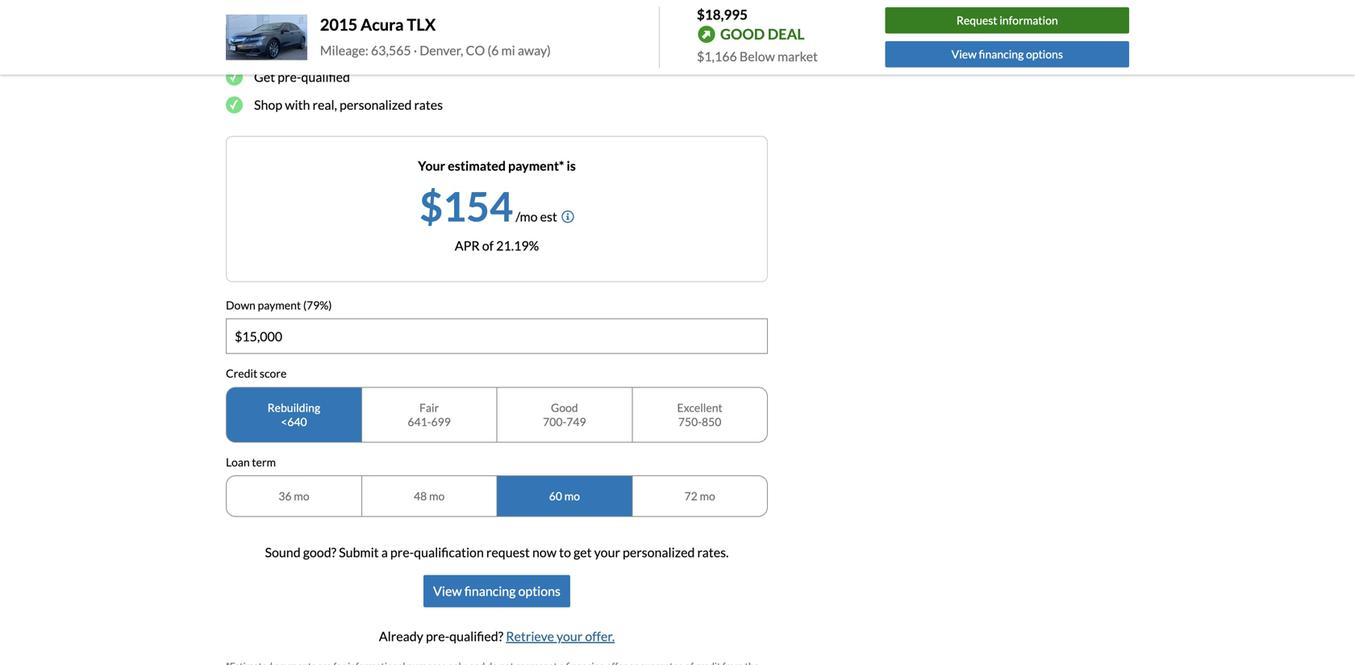 Task type: vqa. For each thing, say whether or not it's contained in the screenshot.
0
no



Task type: locate. For each thing, give the bounding box(es) containing it.
2015
[[320, 15, 358, 34]]

0 horizontal spatial view financing options button
[[424, 575, 571, 607]]

749
[[567, 415, 586, 428]]

to
[[559, 545, 571, 560]]

1 horizontal spatial your
[[557, 628, 583, 644]]

3 mo from the left
[[565, 489, 580, 503]]

with
[[285, 97, 310, 112]]

pre-
[[278, 69, 301, 85], [391, 545, 414, 560], [426, 628, 450, 644]]

information
[[1000, 13, 1059, 27]]

view financing options button down sound good? submit a pre-qualification request now to get your personalized rates.
[[424, 575, 571, 607]]

0 vertical spatial personalized
[[340, 97, 412, 112]]

deal
[[768, 25, 805, 43]]

2 vertical spatial your
[[557, 628, 583, 644]]

0 vertical spatial view financing options
[[952, 47, 1064, 61]]

1 horizontal spatial view
[[952, 47, 977, 61]]

850
[[702, 415, 722, 428]]

personalized
[[340, 97, 412, 112], [623, 545, 695, 560]]

1 vertical spatial view financing options
[[433, 583, 561, 599]]

away)
[[518, 42, 551, 58]]

your left offer.
[[557, 628, 583, 644]]

co
[[466, 42, 485, 58]]

mo right 72
[[700, 489, 716, 503]]

1 vertical spatial financing
[[465, 583, 516, 599]]

4 mo from the left
[[700, 489, 716, 503]]

63,565
[[371, 42, 411, 58]]

2 vertical spatial pre-
[[426, 628, 450, 644]]

2 horizontal spatial your
[[595, 545, 621, 560]]

2 mo from the left
[[429, 489, 445, 503]]

view financing options
[[952, 47, 1064, 61], [433, 583, 561, 599]]

offer.
[[585, 628, 615, 644]]

good
[[551, 401, 578, 414]]

0 vertical spatial payment
[[335, 41, 385, 57]]

personalized left rates. on the bottom of page
[[623, 545, 695, 560]]

0 horizontal spatial options
[[519, 583, 561, 599]]

pre- right the already
[[426, 628, 450, 644]]

market
[[778, 48, 818, 64]]

your
[[418, 158, 446, 173]]

personalized right real,
[[340, 97, 412, 112]]

view down the qualification
[[433, 583, 462, 599]]

payment
[[335, 41, 385, 57], [258, 298, 301, 312]]

retrieve your offer. link
[[506, 628, 615, 644]]

mo right 36
[[294, 489, 310, 503]]

699
[[431, 415, 451, 428]]

your up 'qualified'
[[307, 41, 333, 57]]

0 horizontal spatial payment
[[258, 298, 301, 312]]

mo right 48
[[429, 489, 445, 503]]

financing down request information button
[[979, 47, 1024, 61]]

term
[[252, 455, 276, 469]]

payment*
[[508, 158, 564, 173]]

payment down 2015
[[335, 41, 385, 57]]

$154
[[420, 181, 513, 230]]

0 vertical spatial financing
[[979, 47, 1024, 61]]

apr
[[455, 237, 480, 253]]

excellent 750-850
[[678, 401, 723, 428]]

pre- right get
[[278, 69, 301, 85]]

payment left (79%)
[[258, 298, 301, 312]]

0 vertical spatial view
[[952, 47, 977, 61]]

0 horizontal spatial your
[[307, 41, 333, 57]]

get pre-qualified
[[254, 69, 350, 85]]

72
[[685, 489, 698, 503]]

1 horizontal spatial financing
[[979, 47, 1024, 61]]

pre- for already
[[426, 628, 450, 644]]

options down information
[[1027, 47, 1064, 61]]

view financing options button
[[886, 41, 1130, 67], [424, 575, 571, 607]]

1 horizontal spatial personalized
[[623, 545, 695, 560]]

view financing options for right the view financing options button
[[952, 47, 1064, 61]]

0 vertical spatial options
[[1027, 47, 1064, 61]]

view down request
[[952, 47, 977, 61]]

now
[[533, 545, 557, 560]]

view financing options for the view financing options button to the bottom
[[433, 583, 561, 599]]

retrieve
[[506, 628, 554, 644]]

rebuilding
[[268, 401, 321, 414]]

your
[[307, 41, 333, 57], [595, 545, 621, 560], [557, 628, 583, 644]]

60
[[549, 489, 563, 503]]

0 horizontal spatial financing
[[465, 583, 516, 599]]

1 horizontal spatial pre-
[[391, 545, 414, 560]]

tlx
[[407, 15, 436, 34]]

21.19%
[[496, 237, 539, 253]]

0 horizontal spatial pre-
[[278, 69, 301, 85]]

48
[[414, 489, 427, 503]]

options down now
[[519, 583, 561, 599]]

1 mo from the left
[[294, 489, 310, 503]]

financing
[[979, 47, 1024, 61], [465, 583, 516, 599]]

1 horizontal spatial payment
[[335, 41, 385, 57]]

mo
[[294, 489, 310, 503], [429, 489, 445, 503], [565, 489, 580, 503], [700, 489, 716, 503]]

mo right 60 on the left bottom
[[565, 489, 580, 503]]

2 horizontal spatial pre-
[[426, 628, 450, 644]]

estimated
[[448, 158, 506, 173]]

is
[[567, 158, 576, 173]]

your right get
[[595, 545, 621, 560]]

pre- for get
[[278, 69, 301, 85]]

get
[[574, 545, 592, 560]]

0 vertical spatial view financing options button
[[886, 41, 1130, 67]]

financing for right the view financing options button
[[979, 47, 1024, 61]]

pre- right a
[[391, 545, 414, 560]]

financing down sound good? submit a pre-qualification request now to get your personalized rates.
[[465, 583, 516, 599]]

$154 /mo est
[[420, 181, 558, 230]]

0 vertical spatial pre-
[[278, 69, 301, 85]]

real,
[[313, 97, 337, 112]]

1 vertical spatial view
[[433, 583, 462, 599]]

1 vertical spatial payment
[[258, 298, 301, 312]]

info circle image
[[562, 210, 575, 223]]

0 horizontal spatial view
[[433, 583, 462, 599]]

view financing options down request information button
[[952, 47, 1064, 61]]

2015 acura tlx mileage: 63,565 · denver, co (6 mi away)
[[320, 15, 551, 58]]

view financing options button down request information button
[[886, 41, 1130, 67]]

options
[[1027, 47, 1064, 61], [519, 583, 561, 599]]

view
[[952, 47, 977, 61], [433, 583, 462, 599]]

/mo
[[516, 208, 538, 224]]

view financing options down sound good? submit a pre-qualification request now to get your personalized rates.
[[433, 583, 561, 599]]

0 horizontal spatial view financing options
[[433, 583, 561, 599]]

1 horizontal spatial view financing options
[[952, 47, 1064, 61]]

view for the view financing options button to the bottom
[[433, 583, 462, 599]]

down
[[226, 298, 256, 312]]



Task type: describe. For each thing, give the bounding box(es) containing it.
0 horizontal spatial personalized
[[340, 97, 412, 112]]

<640
[[281, 415, 307, 428]]

mo for 60 mo
[[565, 489, 580, 503]]

sound
[[265, 545, 301, 560]]

credit
[[226, 366, 258, 380]]

request information button
[[886, 7, 1130, 34]]

already
[[379, 628, 424, 644]]

qualified
[[301, 69, 350, 85]]

Down payment (79%) text field
[[227, 319, 768, 353]]

est
[[540, 208, 558, 224]]

2015 acura tlx image
[[226, 15, 307, 60]]

36
[[279, 489, 292, 503]]

$1,166 below market
[[697, 48, 818, 64]]

1 vertical spatial options
[[519, 583, 561, 599]]

1 vertical spatial your
[[595, 545, 621, 560]]

mo for 48 mo
[[429, 489, 445, 503]]

excellent
[[678, 401, 723, 414]]

below
[[740, 48, 776, 64]]

1 horizontal spatial options
[[1027, 47, 1064, 61]]

loan
[[226, 455, 250, 469]]

(79%)
[[303, 298, 332, 312]]

fair 641-699
[[408, 401, 451, 428]]

rates
[[414, 97, 443, 112]]

700-
[[543, 415, 567, 428]]

of
[[482, 237, 494, 253]]

request
[[487, 545, 530, 560]]

72 mo
[[685, 489, 716, 503]]

(6
[[488, 42, 499, 58]]

·
[[414, 42, 417, 58]]

score
[[260, 366, 287, 380]]

rates.
[[698, 545, 729, 560]]

mo for 72 mo
[[700, 489, 716, 503]]

mo for 36 mo
[[294, 489, 310, 503]]

request
[[957, 13, 998, 27]]

down payment (79%)
[[226, 298, 332, 312]]

estimate your payment
[[254, 41, 385, 57]]

0 vertical spatial your
[[307, 41, 333, 57]]

qualified?
[[450, 628, 504, 644]]

good?
[[303, 545, 337, 560]]

1 vertical spatial personalized
[[623, 545, 695, 560]]

loan term
[[226, 455, 276, 469]]

1 vertical spatial view financing options button
[[424, 575, 571, 607]]

financing for the view financing options button to the bottom
[[465, 583, 516, 599]]

qualification
[[414, 545, 484, 560]]

acura
[[361, 15, 404, 34]]

48 mo
[[414, 489, 445, 503]]

already pre-qualified? retrieve your offer.
[[379, 628, 615, 644]]

shop with real, personalized rates
[[254, 97, 443, 112]]

fair
[[420, 401, 439, 414]]

good 700-749
[[543, 401, 586, 428]]

apr of 21.19%
[[455, 237, 539, 253]]

good deal
[[721, 25, 805, 43]]

your estimated payment* is
[[418, 158, 576, 173]]

request information
[[957, 13, 1059, 27]]

shop
[[254, 97, 283, 112]]

60 mo
[[549, 489, 580, 503]]

$18,995
[[697, 6, 748, 23]]

1 horizontal spatial view financing options button
[[886, 41, 1130, 67]]

641-
[[408, 415, 431, 428]]

mileage:
[[320, 42, 369, 58]]

36 mo
[[279, 489, 310, 503]]

rebuilding <640
[[268, 401, 321, 428]]

750-
[[679, 415, 702, 428]]

credit score
[[226, 366, 287, 380]]

$1,166
[[697, 48, 738, 64]]

denver,
[[420, 42, 464, 58]]

view for right the view financing options button
[[952, 47, 977, 61]]

a
[[382, 545, 388, 560]]

mi
[[502, 42, 516, 58]]

estimate
[[254, 41, 304, 57]]

1 vertical spatial pre-
[[391, 545, 414, 560]]

get
[[254, 69, 275, 85]]

good
[[721, 25, 765, 43]]

submit
[[339, 545, 379, 560]]

sound good? submit a pre-qualification request now to get your personalized rates.
[[265, 545, 729, 560]]



